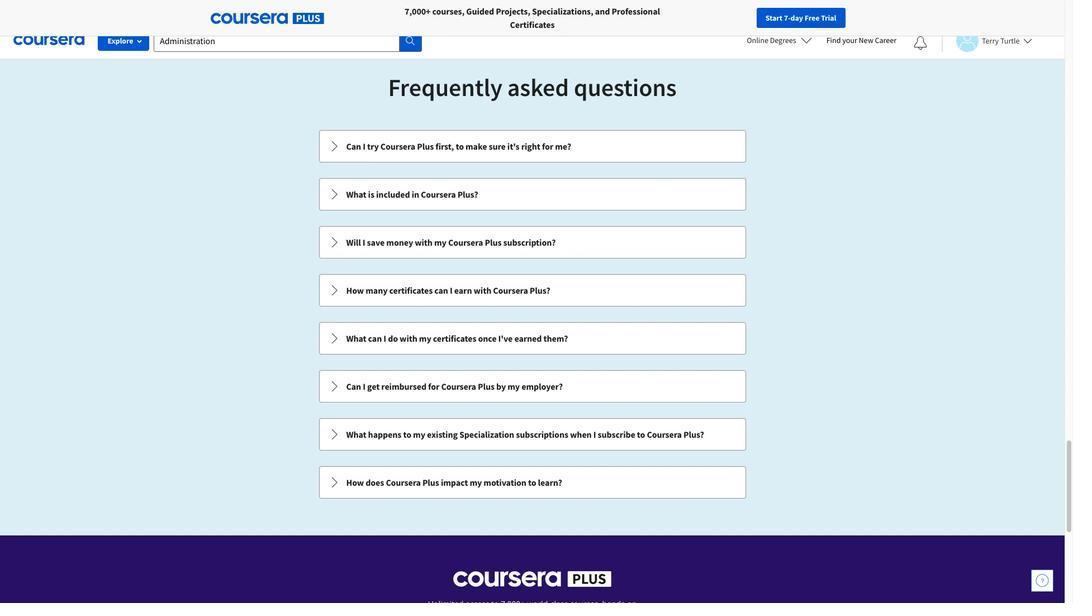 Task type: describe. For each thing, give the bounding box(es) containing it.
save
[[367, 237, 385, 248]]

7-
[[784, 13, 791, 23]]

what for what is included in coursera plus?
[[346, 189, 367, 200]]

terry
[[982, 36, 999, 46]]

start 7-day free trial button
[[757, 8, 846, 28]]

i right will
[[363, 237, 365, 248]]

my right by
[[508, 381, 520, 393]]

start 7-day free trial
[[766, 13, 837, 23]]

can for can i try coursera plus first, to make sure it's right for me?
[[346, 141, 361, 152]]

i've
[[499, 333, 513, 344]]

existing
[[427, 429, 458, 441]]

what is included in coursera plus?
[[346, 189, 478, 200]]

governments
[[255, 6, 306, 17]]

with for certificates
[[400, 333, 418, 344]]

career
[[875, 35, 897, 45]]

first,
[[436, 141, 454, 152]]

can inside dropdown button
[[435, 285, 448, 296]]

it's
[[508, 141, 520, 152]]

how for how does coursera plus impact my motivation to learn?
[[346, 478, 364, 489]]

my for coursera
[[434, 237, 447, 248]]

online degrees
[[747, 35, 797, 45]]

will i save money with my coursera plus subscription? button
[[320, 227, 746, 258]]

certificates inside dropdown button
[[433, 333, 477, 344]]

impact
[[441, 478, 468, 489]]

my inside "dropdown button"
[[413, 429, 425, 441]]

right
[[522, 141, 541, 152]]

day
[[791, 13, 804, 23]]

my for certificates
[[419, 333, 432, 344]]

subscription?
[[504, 237, 556, 248]]

is
[[368, 189, 375, 200]]

coursera right try
[[381, 141, 416, 152]]

motivation
[[484, 478, 527, 489]]

coursera left by
[[441, 381, 476, 393]]

can i get reimbursed for coursera plus by my employer? button
[[320, 371, 746, 403]]

online
[[747, 35, 769, 45]]

once
[[478, 333, 497, 344]]

how for how many certificates can i earn with coursera plus?
[[346, 285, 364, 296]]

when
[[570, 429, 592, 441]]

them?
[[544, 333, 568, 344]]

to right "happens"
[[403, 429, 412, 441]]

projects,
[[496, 6, 531, 17]]

plus? inside what is included in coursera plus? dropdown button
[[458, 189, 478, 200]]

i left the 'get' on the bottom of the page
[[363, 381, 366, 393]]

will
[[346, 237, 361, 248]]

What do you want to learn? text field
[[154, 29, 400, 52]]

will i save money with my coursera plus subscription?
[[346, 237, 556, 248]]

specializations,
[[532, 6, 594, 17]]

1 horizontal spatial for
[[542, 141, 554, 152]]

plus left first,
[[417, 141, 434, 152]]

terry turtle
[[982, 36, 1020, 46]]

does
[[366, 478, 384, 489]]

7,000+ courses, guided projects, specializations, and professional certificates
[[405, 6, 660, 30]]

i inside dropdown button
[[384, 333, 386, 344]]

coursera image
[[13, 31, 84, 49]]

1 vertical spatial coursera plus image
[[453, 572, 612, 588]]

professional
[[612, 6, 660, 17]]

for
[[241, 6, 254, 17]]

how does coursera plus impact my motivation to learn? button
[[320, 467, 746, 499]]

what can i do with my certificates once i've earned them? button
[[320, 323, 746, 355]]

banner navigation
[[9, 0, 315, 31]]

how does coursera plus impact my motivation to learn?
[[346, 478, 562, 489]]

your
[[843, 35, 858, 45]]

coursera right in
[[421, 189, 456, 200]]

to inside can i try coursera plus first, to make sure it's right for me? dropdown button
[[456, 141, 464, 152]]

how many certificates can i earn with coursera plus? button
[[320, 275, 746, 306]]

find your new career
[[827, 35, 897, 45]]

money
[[387, 237, 413, 248]]

my for motivation
[[470, 478, 482, 489]]

plus left by
[[478, 381, 495, 393]]

7,000+
[[405, 6, 431, 17]]

new
[[859, 35, 874, 45]]

coursera right does
[[386, 478, 421, 489]]

what happens to my existing specialization subscriptions when i subscribe to coursera plus? button
[[320, 419, 746, 451]]

questions
[[574, 72, 677, 103]]

courses,
[[433, 6, 465, 17]]

1 vertical spatial with
[[474, 285, 492, 296]]



Task type: locate. For each thing, give the bounding box(es) containing it.
for
[[542, 141, 554, 152], [428, 381, 440, 393]]

what inside what is included in coursera plus? dropdown button
[[346, 189, 367, 200]]

i right the when
[[594, 429, 596, 441]]

what for what happens to my existing specialization subscriptions when i subscribe to coursera plus?
[[346, 429, 367, 441]]

universities
[[178, 6, 223, 17]]

1 what from the top
[[346, 189, 367, 200]]

0 horizontal spatial for
[[428, 381, 440, 393]]

how
[[346, 285, 364, 296], [346, 478, 364, 489]]

0 horizontal spatial plus?
[[458, 189, 478, 200]]

show notifications image
[[914, 36, 928, 50]]

online degrees button
[[738, 28, 821, 53]]

explore
[[108, 36, 133, 46]]

subscriptions
[[516, 429, 569, 441]]

0 vertical spatial coursera plus image
[[211, 13, 324, 24]]

turtle
[[1001, 36, 1020, 46]]

help center image
[[1036, 575, 1050, 588]]

1 horizontal spatial plus?
[[530, 285, 551, 296]]

what inside what happens to my existing specialization subscriptions when i subscribe to coursera plus? "dropdown button"
[[346, 429, 367, 441]]

1 vertical spatial can
[[368, 333, 382, 344]]

for right reimbursed
[[428, 381, 440, 393]]

coursera inside "dropdown button"
[[647, 429, 682, 441]]

list
[[318, 129, 747, 500]]

degrees
[[770, 35, 797, 45]]

0 vertical spatial plus?
[[458, 189, 478, 200]]

plus left the "impact"
[[423, 478, 439, 489]]

sure
[[489, 141, 506, 152]]

coursera right subscribe
[[647, 429, 682, 441]]

with inside dropdown button
[[400, 333, 418, 344]]

2 vertical spatial with
[[400, 333, 418, 344]]

plus
[[417, 141, 434, 152], [485, 237, 502, 248], [478, 381, 495, 393], [423, 478, 439, 489]]

frequently
[[388, 72, 503, 103]]

explore button
[[98, 31, 149, 51]]

i left earn
[[450, 285, 453, 296]]

0 horizontal spatial coursera plus image
[[211, 13, 324, 24]]

can inside dropdown button
[[368, 333, 382, 344]]

guided
[[467, 6, 494, 17]]

earn
[[454, 285, 472, 296]]

what
[[346, 189, 367, 200], [346, 333, 367, 344], [346, 429, 367, 441]]

my right do
[[419, 333, 432, 344]]

can
[[346, 141, 361, 152], [346, 381, 361, 393]]

asked
[[508, 72, 569, 103]]

what for what can i do with my certificates once i've earned them?
[[346, 333, 367, 344]]

None search field
[[154, 29, 422, 52]]

can i try coursera plus first, to make sure it's right for me? button
[[320, 131, 746, 162]]

plus? inside what happens to my existing specialization subscriptions when i subscribe to coursera plus? "dropdown button"
[[684, 429, 704, 441]]

specialization
[[460, 429, 515, 441]]

2 vertical spatial plus?
[[684, 429, 704, 441]]

universities link
[[161, 0, 228, 22]]

0 vertical spatial can
[[435, 285, 448, 296]]

free
[[805, 13, 820, 23]]

can left try
[[346, 141, 361, 152]]

certificates left once
[[433, 333, 477, 344]]

earned
[[515, 333, 542, 344]]

3 what from the top
[[346, 429, 367, 441]]

0 vertical spatial certificates
[[390, 285, 433, 296]]

plus?
[[458, 189, 478, 200], [530, 285, 551, 296], [684, 429, 704, 441]]

coursera plus image
[[211, 13, 324, 24], [453, 572, 612, 588]]

1 horizontal spatial coursera plus image
[[453, 572, 612, 588]]

my inside dropdown button
[[419, 333, 432, 344]]

0 vertical spatial can
[[346, 141, 361, 152]]

what inside what can i do with my certificates once i've earned them? dropdown button
[[346, 333, 367, 344]]

how many certificates can i earn with coursera plus?
[[346, 285, 551, 296]]

with right money
[[415, 237, 433, 248]]

find
[[827, 35, 841, 45]]

i left try
[[363, 141, 366, 152]]

2 vertical spatial what
[[346, 429, 367, 441]]

happens
[[368, 429, 402, 441]]

2 can from the top
[[346, 381, 361, 393]]

what can i do with my certificates once i've earned them?
[[346, 333, 568, 344]]

0 horizontal spatial can
[[368, 333, 382, 344]]

to inside how does coursera plus impact my motivation to learn? dropdown button
[[528, 478, 537, 489]]

plus? inside the how many certificates can i earn with coursera plus? dropdown button
[[530, 285, 551, 296]]

2 horizontal spatial plus?
[[684, 429, 704, 441]]

with right do
[[400, 333, 418, 344]]

included
[[376, 189, 410, 200]]

my right money
[[434, 237, 447, 248]]

plus left subscription?
[[485, 237, 502, 248]]

1 can from the top
[[346, 141, 361, 152]]

my left existing on the bottom left of the page
[[413, 429, 425, 441]]

coursera right earn
[[493, 285, 528, 296]]

what is included in coursera plus? button
[[320, 179, 746, 210]]

2 how from the top
[[346, 478, 364, 489]]

can inside can i get reimbursed for coursera plus by my employer? dropdown button
[[346, 381, 361, 393]]

try
[[367, 141, 379, 152]]

what left "happens"
[[346, 429, 367, 441]]

to
[[456, 141, 464, 152], [403, 429, 412, 441], [637, 429, 645, 441], [528, 478, 537, 489]]

1 vertical spatial how
[[346, 478, 364, 489]]

to right first,
[[456, 141, 464, 152]]

can left the 'get' on the bottom of the page
[[346, 381, 361, 393]]

i
[[363, 141, 366, 152], [363, 237, 365, 248], [450, 285, 453, 296], [384, 333, 386, 344], [363, 381, 366, 393], [594, 429, 596, 441]]

get
[[367, 381, 380, 393]]

can inside can i try coursera plus first, to make sure it's right for me? dropdown button
[[346, 141, 361, 152]]

1 vertical spatial can
[[346, 381, 361, 393]]

reimbursed
[[382, 381, 427, 393]]

find your new career link
[[821, 34, 903, 48]]

how left does
[[346, 478, 364, 489]]

start
[[766, 13, 783, 23]]

certificates
[[390, 285, 433, 296], [433, 333, 477, 344]]

and
[[595, 6, 610, 17]]

1 horizontal spatial can
[[435, 285, 448, 296]]

i left do
[[384, 333, 386, 344]]

0 vertical spatial what
[[346, 189, 367, 200]]

coursera
[[381, 141, 416, 152], [421, 189, 456, 200], [448, 237, 483, 248], [493, 285, 528, 296], [441, 381, 476, 393], [647, 429, 682, 441], [386, 478, 421, 489]]

my
[[434, 237, 447, 248], [419, 333, 432, 344], [508, 381, 520, 393], [413, 429, 425, 441], [470, 478, 482, 489]]

list containing can i try coursera plus first, to make sure it's right for me?
[[318, 129, 747, 500]]

can left do
[[368, 333, 382, 344]]

can left earn
[[435, 285, 448, 296]]

1 vertical spatial plus?
[[530, 285, 551, 296]]

0 vertical spatial how
[[346, 285, 364, 296]]

do
[[388, 333, 398, 344]]

to right subscribe
[[637, 429, 645, 441]]

1 how from the top
[[346, 285, 364, 296]]

learn?
[[538, 478, 562, 489]]

for governments
[[241, 6, 306, 17]]

1 vertical spatial for
[[428, 381, 440, 393]]

many
[[366, 285, 388, 296]]

by
[[497, 381, 506, 393]]

what happens to my existing specialization subscriptions when i subscribe to coursera plus?
[[346, 429, 704, 441]]

2 what from the top
[[346, 333, 367, 344]]

frequently asked questions
[[388, 72, 677, 103]]

make
[[466, 141, 487, 152]]

with for coursera
[[415, 237, 433, 248]]

what left do
[[346, 333, 367, 344]]

my right the "impact"
[[470, 478, 482, 489]]

coursera up earn
[[448, 237, 483, 248]]

1 vertical spatial certificates
[[433, 333, 477, 344]]

for left me?
[[542, 141, 554, 152]]

certificates right many
[[390, 285, 433, 296]]

subscribe
[[598, 429, 636, 441]]

can i try coursera plus first, to make sure it's right for me?
[[346, 141, 572, 152]]

can for can i get reimbursed for coursera plus by my employer?
[[346, 381, 361, 393]]

to left "learn?"
[[528, 478, 537, 489]]

certificates
[[510, 19, 555, 30]]

with right earn
[[474, 285, 492, 296]]

trial
[[821, 13, 837, 23]]

0 vertical spatial for
[[542, 141, 554, 152]]

certificates inside dropdown button
[[390, 285, 433, 296]]

in
[[412, 189, 419, 200]]

0 vertical spatial with
[[415, 237, 433, 248]]

how left many
[[346, 285, 364, 296]]

i inside "dropdown button"
[[594, 429, 596, 441]]

me?
[[555, 141, 572, 152]]

employer?
[[522, 381, 563, 393]]

what left is
[[346, 189, 367, 200]]

terry turtle button
[[942, 29, 1033, 52]]

can i get reimbursed for coursera plus by my employer?
[[346, 381, 563, 393]]

1 vertical spatial what
[[346, 333, 367, 344]]



Task type: vqa. For each thing, say whether or not it's contained in the screenshot.
1)
no



